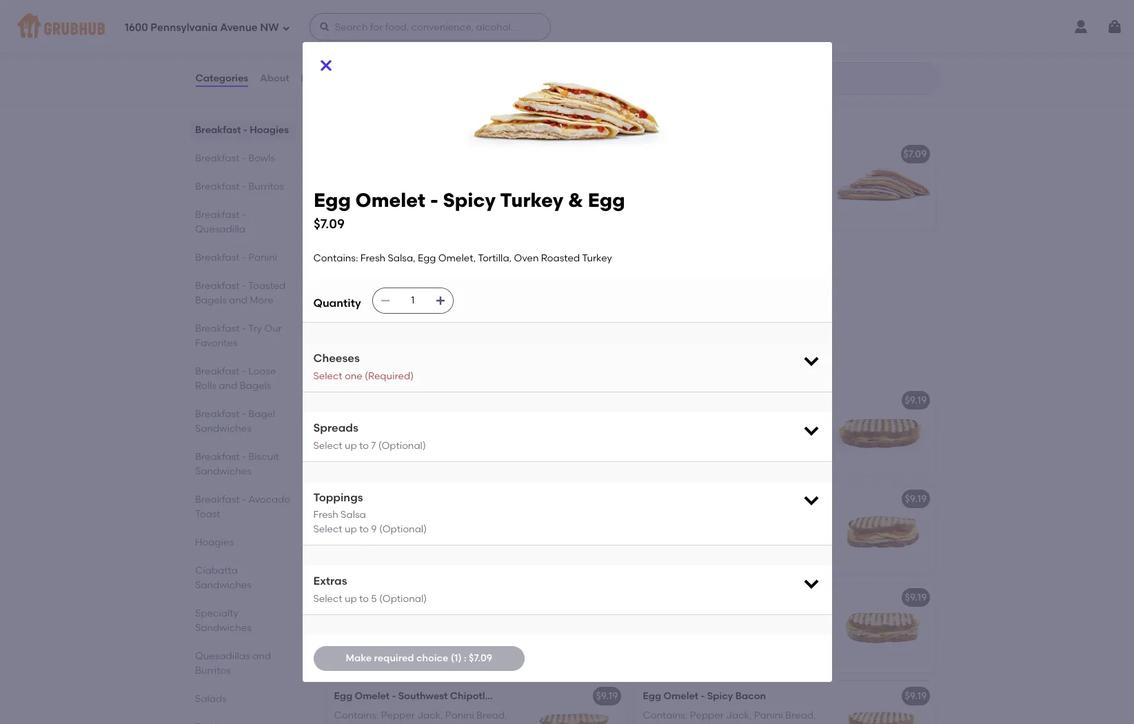 Task type: describe. For each thing, give the bounding box(es) containing it.
spinach,
[[375, 181, 415, 193]]

ciabatta
[[195, 565, 238, 577]]

egg inside "contains: garlic aioli, plain cream cheese, spinach, tomato, egg omelet, tortilla, oven roasted turkey"
[[458, 181, 476, 193]]

toppings fresh salsa select up to 9 (optional)
[[313, 491, 427, 535]]

panini inside "contains: pepper jack, panini bread, applewood smoked bacon"
[[754, 710, 783, 721]]

breakfast - panini tab
[[195, 250, 291, 265]]

quantity
[[313, 296, 361, 310]]

egg omelet - spicy bacon image
[[832, 681, 936, 724]]

1 vertical spatial contains: fresh salsa, egg omelet, tortilla, oven roasted turkey
[[334, 266, 497, 292]]

pepper for spicy
[[690, 710, 724, 721]]

breakfast for breakfast - bowls tab
[[195, 152, 239, 164]]

burritos for quesadillas and burritos
[[195, 665, 231, 677]]

$7.09 inside egg omelet - spicy turkey & egg $7.09
[[313, 216, 344, 232]]

contains: for egg omelet - applewood smoked bacon image at bottom
[[334, 414, 379, 425]]

up inside toppings fresh salsa select up to 9 (optional)
[[345, 523, 357, 535]]

cheese,
[[334, 181, 372, 193]]

biscuit
[[248, 451, 279, 463]]

fresh inside "contains: fresh salsa, egg omelet, tortilla, oven roasted turkey"
[[381, 266, 406, 278]]

omelet for egg omelet - ham & egg
[[664, 148, 699, 160]]

quesadillas and burritos
[[195, 650, 271, 677]]

avenue
[[220, 21, 258, 34]]

2 bacon from the left
[[736, 690, 766, 702]]

egg omelet - oven roasted turkey
[[334, 591, 498, 603]]

and inside quesadillas and burritos
[[252, 650, 271, 662]]

quesadilla inside breakfast - quesadilla "tab"
[[195, 223, 245, 235]]

applewood inside contains: panini bread, applewood smoked bacon, egg omelet
[[445, 414, 499, 425]]

quesadillas and burritos tab
[[195, 649, 291, 678]]

breakfast - toasted bagels and more tab
[[195, 279, 291, 308]]

egg omelet - oven roasted turkey image
[[523, 582, 627, 672]]

3 sandwiches from the top
[[195, 579, 251, 591]]

specialty sandwiches
[[195, 608, 251, 634]]

cheeses
[[313, 352, 360, 365]]

salsa
[[341, 509, 366, 521]]

quesadillas
[[195, 650, 250, 662]]

1 bacon from the left
[[493, 690, 524, 702]]

favorites
[[195, 337, 237, 349]]

toasted
[[248, 280, 285, 292]]

- inside breakfast - try our favorites
[[242, 323, 246, 335]]

- inside "tab"
[[242, 209, 246, 221]]

extras select up to 5 (optional)
[[313, 575, 427, 605]]

meat, for oven
[[445, 611, 472, 623]]

panini inside "contains: pepper jack, panini bread, creamy chipotle, applewoo"
[[445, 710, 474, 721]]

breakfast for breakfast - hoagies tab
[[195, 124, 241, 136]]

breakfast for breakfast - burritos 'tab'
[[195, 181, 239, 192]]

0 vertical spatial breakfast - quesadilla
[[325, 108, 488, 125]]

omelet for egg omelet - spicy bacon
[[664, 690, 699, 702]]

breakfast - hoagies tab
[[195, 123, 291, 137]]

egg omelet - southwest chipotle bacon
[[334, 690, 524, 702]]

contains: for egg omelet - spicy turkey & egg image
[[334, 266, 379, 278]]

0 vertical spatial hoagies
[[249, 124, 289, 136]]

9
[[371, 523, 377, 535]]

cheddar,
[[381, 20, 425, 32]]

omelet for egg omelet - ham
[[355, 493, 390, 505]]

1 horizontal spatial breakfast - panini
[[325, 354, 455, 371]]

& inside egg omelet - spicy turkey & egg $7.09
[[568, 188, 583, 212]]

ham for egg omelet - ham & egg
[[708, 148, 730, 160]]

bagels inside breakfast - loose rolls and bagels
[[239, 380, 271, 392]]

breakfast - bagel sandwiches
[[195, 408, 275, 435]]

spreads
[[313, 421, 359, 435]]

specialty sandwiches tab
[[195, 606, 291, 635]]

specialty
[[195, 608, 238, 619]]

egg omelet - ham
[[334, 493, 421, 505]]

nw
[[260, 21, 279, 34]]

honey
[[708, 493, 738, 505]]

reviews
[[301, 72, 340, 84]]

extras
[[313, 575, 347, 588]]

omelet for egg omelet - garlic smoked turkey & egg
[[355, 148, 390, 160]]

contains: pepper jack, panini bread, creamy chipotle, applewoo
[[334, 710, 507, 724]]

smoked for honey
[[740, 493, 778, 505]]

required
[[374, 652, 414, 664]]

choice
[[417, 652, 449, 664]]

omelet for egg omelet - southwest chipotle bacon
[[355, 690, 390, 702]]

$9.19 for contains: pepper jack, panini bread, applewood smoked bacon
[[905, 690, 927, 702]]

to for spreads
[[359, 440, 369, 452]]

breakfast - avocado toast
[[195, 494, 290, 520]]

egg inside contains: panini bread, egg omelet, sausage patty
[[754, 611, 773, 623]]

egg omelet - ham & egg
[[643, 148, 761, 160]]

more
[[250, 295, 273, 306]]

0 vertical spatial contains: fresh salsa, egg omelet, tortilla, oven roasted turkey
[[313, 252, 612, 264]]

aioli,
[[412, 167, 434, 179]]

(required)
[[365, 370, 414, 382]]

omelet for egg omelet - spicy turkey & egg $7.09
[[355, 188, 425, 212]]

egg omelet - egg image for contains: panini bread, egg omelet
[[832, 385, 936, 475]]

1600
[[125, 21, 148, 34]]

categories
[[196, 72, 248, 84]]

egg omelet - honey smoked turkey
[[643, 493, 811, 505]]

sandwiches inside breakfast - bagel sandwiches
[[195, 423, 251, 435]]

contains: for the egg omelet - oven roasted turkey image at the bottom
[[334, 611, 379, 623]]

and for more
[[229, 295, 247, 306]]

1600 pennsylvania avenue nw
[[125, 21, 279, 34]]

contains: inside contains: panini bread, egg omelet, sausage patty
[[643, 611, 688, 623]]

:
[[464, 652, 467, 664]]

select for spreads
[[313, 440, 343, 452]]

smoked for applewood
[[334, 428, 372, 439]]

fresh inside contains: cheddar, fresh salsa, egg omelet, tortilla burrito
[[428, 20, 453, 32]]

plain
[[437, 167, 460, 179]]

fresh inside toppings fresh salsa select up to 9 (optional)
[[313, 509, 338, 521]]

contains: for egg omelet - spicy bacon "image"
[[643, 710, 688, 721]]

up for extras
[[345, 593, 357, 605]]

meat, for ham
[[445, 512, 472, 524]]

breakfast - biscuit sandwiches tab
[[195, 450, 291, 479]]

svg image inside main navigation navigation
[[1107, 19, 1124, 35]]

our
[[264, 323, 282, 335]]

- inside breakfast - loose rolls and bagels
[[242, 366, 246, 377]]

bagel
[[248, 408, 275, 420]]

egg omelet - spicy turkey & egg image
[[523, 238, 627, 327]]

garlic inside "contains: garlic aioli, plain cream cheese, spinach, tomato, egg omelet, tortilla, oven roasted turkey"
[[381, 167, 410, 179]]

contains: cheddar, fresh salsa, egg omelet, tortilla burrito
[[334, 20, 503, 46]]

sausage
[[643, 625, 684, 637]]

contains: for egg omelet - southwest chipotle bacon image
[[334, 710, 379, 721]]

egg omelet - ham image
[[523, 484, 627, 574]]

to inside toppings fresh salsa select up to 9 (optional)
[[359, 523, 369, 535]]

breakfast - loose rolls and bagels
[[195, 366, 276, 392]]

categories button
[[195, 54, 249, 103]]

select inside toppings fresh salsa select up to 9 (optional)
[[313, 523, 343, 535]]

breakfast - try our favorites
[[195, 323, 282, 349]]

contains: panini bread, meat, egg omelet for oven
[[334, 611, 493, 637]]

breakfast for breakfast - quesadilla "tab" in the top of the page
[[195, 209, 239, 221]]

egg omelet - ham & egg image
[[832, 139, 936, 229]]

breakfast - avocado toast tab
[[195, 492, 291, 521]]

1 vertical spatial tortilla,
[[478, 252, 512, 264]]

tortilla, inside "contains: fresh salsa, egg omelet, tortilla, oven roasted turkey"
[[334, 280, 368, 292]]

chipotle
[[450, 690, 491, 702]]

egg omelet - spicy bacon
[[643, 690, 766, 702]]

4 sandwiches from the top
[[195, 622, 251, 634]]

reviews button
[[300, 54, 340, 103]]

contains: garlic aioli, plain cream cheese, spinach, tomato, egg omelet, tortilla, oven roasted turkey
[[334, 167, 508, 207]]

rolls
[[195, 380, 216, 392]]

breakfast - panini inside tab
[[195, 252, 277, 263]]

select for cheeses
[[313, 370, 343, 382]]

chipotle,
[[374, 724, 417, 724]]

breakfast - loose rolls and bagels tab
[[195, 364, 291, 393]]

bacon,
[[375, 428, 407, 439]]

southwest
[[399, 690, 448, 702]]

hoagies tab
[[195, 535, 291, 550]]

sandwiches inside "breakfast - biscuit sandwiches"
[[195, 466, 251, 477]]

bagels inside breakfast - toasted bagels and more
[[195, 295, 226, 306]]

about button
[[259, 54, 290, 103]]

contains: for 'egg omelet - garlic smoked turkey & egg' image
[[334, 167, 379, 179]]

egg omelet - egg
[[334, 0, 417, 12]]

salads tab
[[195, 692, 291, 706]]

breakfast - biscuit sandwiches
[[195, 451, 279, 477]]

breakfast for the breakfast - bagel sandwiches tab
[[195, 408, 239, 420]]

cheeses select one (required)
[[313, 352, 414, 382]]

omelet for egg omelet - honey smoked turkey
[[664, 493, 699, 505]]



Task type: locate. For each thing, give the bounding box(es) containing it.
0 vertical spatial tortilla,
[[374, 195, 408, 207]]

1 vertical spatial to
[[359, 523, 369, 535]]

egg omelet - southwest chipotle bacon image
[[523, 681, 627, 724]]

and right quesadillas
[[252, 650, 271, 662]]

contains: fresh salsa, egg omelet, tortilla, oven roasted turkey
[[313, 252, 612, 264], [334, 266, 497, 292]]

breakfast for breakfast - avocado toast tab
[[195, 494, 239, 506]]

sandwiches up "breakfast - biscuit sandwiches"
[[195, 423, 251, 435]]

0 vertical spatial meat,
[[445, 512, 472, 524]]

breakfast down breakfast - bowls
[[195, 181, 239, 192]]

loose
[[248, 366, 276, 377]]

jack, inside "contains: pepper jack, panini bread, creamy chipotle, applewoo"
[[417, 710, 443, 721]]

smoked down egg omelet - spicy bacon
[[699, 724, 737, 724]]

pepper inside "contains: pepper jack, panini bread, creamy chipotle, applewoo"
[[381, 710, 415, 721]]

contains: panini bread, meat, egg omelet for ham
[[334, 512, 493, 538]]

- inside breakfast - toasted bagels and more
[[242, 280, 246, 292]]

salsa, inside contains: cheddar, fresh salsa, egg omelet, tortilla burrito
[[455, 20, 483, 32]]

0 horizontal spatial bagels
[[195, 295, 226, 306]]

to inside spreads select up to 7 (optional)
[[359, 440, 369, 452]]

1 horizontal spatial applewood
[[643, 724, 697, 724]]

one
[[345, 370, 363, 382]]

1 vertical spatial salsa,
[[388, 252, 416, 264]]

breakfast for breakfast - biscuit sandwiches 'tab'
[[195, 451, 239, 463]]

fresh up burrito
[[428, 20, 453, 32]]

spreads select up to 7 (optional)
[[313, 421, 426, 452]]

-
[[392, 0, 396, 12], [399, 108, 405, 125], [243, 124, 247, 136], [392, 148, 396, 160], [701, 148, 705, 160], [242, 152, 246, 164], [242, 181, 246, 192], [430, 188, 438, 212], [242, 209, 246, 221], [392, 247, 396, 258], [242, 252, 246, 263], [242, 280, 246, 292], [242, 323, 246, 335], [399, 354, 405, 371], [242, 366, 246, 377], [242, 408, 246, 420], [242, 451, 246, 463], [392, 493, 396, 505], [701, 493, 705, 505], [242, 494, 246, 506], [392, 591, 396, 603], [392, 690, 396, 702], [701, 690, 705, 702]]

svg image
[[319, 21, 330, 32], [282, 24, 290, 32], [380, 295, 391, 306], [435, 295, 446, 306], [802, 351, 821, 371], [802, 574, 821, 593]]

tortilla, inside "contains: garlic aioli, plain cream cheese, spinach, tomato, egg omelet, tortilla, oven roasted turkey"
[[374, 195, 408, 207]]

sandwiches down specialty
[[195, 622, 251, 634]]

turkey inside "contains: garlic aioli, plain cream cheese, spinach, tomato, egg omelet, tortilla, oven roasted turkey"
[[478, 195, 508, 207]]

up down salsa
[[345, 523, 357, 535]]

up for spreads
[[345, 440, 357, 452]]

1 vertical spatial ham
[[399, 493, 421, 505]]

breakfast for breakfast - toasted bagels and more tab
[[195, 280, 239, 292]]

ciabatta sandwiches
[[195, 565, 251, 591]]

tortilla,
[[374, 195, 408, 207], [478, 252, 512, 264], [334, 280, 368, 292]]

egg omelet - garlic smoked turkey & egg image
[[523, 139, 627, 229]]

(optional) for extras
[[379, 593, 427, 605]]

1 to from the top
[[359, 440, 369, 452]]

$7.09
[[595, 148, 618, 160], [904, 148, 927, 160], [313, 216, 344, 232], [595, 247, 618, 258], [469, 652, 493, 664]]

omelet for egg omelet - oven roasted turkey
[[355, 591, 390, 603]]

1 vertical spatial quesadilla
[[195, 223, 245, 235]]

0 horizontal spatial ham
[[399, 493, 421, 505]]

1 horizontal spatial jack,
[[726, 710, 752, 721]]

about
[[260, 72, 289, 84]]

and right rolls
[[219, 380, 237, 392]]

2 jack, from the left
[[726, 710, 752, 721]]

0 horizontal spatial tortilla,
[[334, 280, 368, 292]]

breakfast - quesadilla down breakfast - burritos
[[195, 209, 246, 235]]

omelet inside egg omelet - spicy turkey & egg $7.09
[[355, 188, 425, 212]]

quesadilla up egg omelet - garlic smoked turkey & egg
[[409, 108, 488, 125]]

hoagies
[[249, 124, 289, 136], [195, 537, 233, 548]]

burrito
[[407, 34, 439, 46]]

0 horizontal spatial egg omelet - egg image
[[523, 0, 627, 81]]

0 vertical spatial egg omelet - egg image
[[523, 0, 627, 81]]

svg image
[[1107, 19, 1124, 35], [318, 57, 334, 74], [802, 421, 821, 440], [802, 490, 821, 510]]

breakfast - hoagies
[[195, 124, 289, 136]]

breakfast - panini up breakfast - toasted bagels and more
[[195, 252, 277, 263]]

1 horizontal spatial hoagies
[[249, 124, 289, 136]]

0 vertical spatial ham
[[708, 148, 730, 160]]

bagels down loose
[[239, 380, 271, 392]]

2 select from the top
[[313, 440, 343, 452]]

breakfast inside breakfast - try our favorites
[[195, 323, 239, 335]]

applewood inside "contains: pepper jack, panini bread, applewood smoked bacon"
[[643, 724, 697, 724]]

oven
[[410, 195, 435, 207], [514, 252, 539, 264], [370, 280, 395, 292], [399, 591, 423, 603]]

up
[[345, 440, 357, 452], [345, 523, 357, 535], [345, 593, 357, 605]]

omelet,
[[334, 34, 372, 46], [334, 195, 372, 207], [439, 252, 476, 264], [459, 266, 497, 278], [775, 611, 812, 623]]

breakfast up breakfast - burritos
[[195, 152, 239, 164]]

omelet, inside "contains: fresh salsa, egg omelet, tortilla, oven roasted turkey"
[[459, 266, 497, 278]]

select inside spreads select up to 7 (optional)
[[313, 440, 343, 452]]

1 contains: panini bread, meat, egg omelet from the top
[[334, 512, 493, 538]]

smoked inside contains: panini bread, applewood smoked bacon, egg omelet
[[334, 428, 372, 439]]

ham
[[708, 148, 730, 160], [399, 493, 421, 505]]

up left '5'
[[345, 593, 357, 605]]

egg omelet - egg image for contains: cheddar, fresh salsa, egg omelet, tortilla burrito
[[523, 0, 627, 81]]

contains: fresh salsa, egg omelet, tortilla, oven roasted turkey down egg omelet - spicy turkey & egg
[[334, 266, 497, 292]]

smoked up plain
[[430, 148, 468, 160]]

garlic
[[399, 148, 428, 160], [381, 167, 410, 179]]

oven inside "contains: garlic aioli, plain cream cheese, spinach, tomato, egg omelet, tortilla, oven roasted turkey"
[[410, 195, 435, 207]]

0 vertical spatial burritos
[[248, 181, 284, 192]]

jack, inside "contains: pepper jack, panini bread, applewood smoked bacon"
[[726, 710, 752, 721]]

burritos for breakfast - burritos
[[248, 181, 284, 192]]

fresh down toppings
[[313, 509, 338, 521]]

tomato,
[[418, 181, 456, 193]]

breakfast up toast
[[195, 494, 239, 506]]

(optional) right '5'
[[379, 593, 427, 605]]

salsa, right the cheddar,
[[455, 20, 483, 32]]

to
[[359, 440, 369, 452], [359, 523, 369, 535], [359, 593, 369, 605]]

egg omelet - spicy turkey & egg
[[334, 247, 488, 258]]

1 horizontal spatial egg omelet - egg image
[[832, 385, 936, 475]]

breakfast - toasted bagels and more
[[195, 280, 285, 306]]

0 horizontal spatial jack,
[[417, 710, 443, 721]]

$9.19 for contains: pepper jack, panini bread, creamy chipotle, applewoo
[[596, 690, 618, 702]]

(optional) inside extras select up to 5 (optional)
[[379, 593, 427, 605]]

tab
[[195, 720, 291, 724]]

spicy for egg omelet - spicy turkey & egg $7.09
[[443, 188, 496, 212]]

1 horizontal spatial pepper
[[690, 710, 724, 721]]

2 up from the top
[[345, 523, 357, 535]]

1 horizontal spatial bacon
[[736, 690, 766, 702]]

1 horizontal spatial ham
[[708, 148, 730, 160]]

contains: panini bread, egg omelet
[[643, 414, 810, 425]]

contains: panini bread, meat, egg omelet down "egg omelet - ham"
[[334, 512, 493, 538]]

breakfast for breakfast - panini tab
[[195, 252, 239, 263]]

0 vertical spatial breakfast - panini
[[195, 252, 277, 263]]

1 horizontal spatial spicy
[[443, 188, 496, 212]]

bacon
[[493, 690, 524, 702], [736, 690, 766, 702]]

panini inside contains: panini bread, egg omelet, sausage patty
[[690, 611, 719, 623]]

3 select from the top
[[313, 523, 343, 535]]

contains: fresh salsa, egg omelet, tortilla, oven roasted turkey down egg omelet - spicy turkey & egg $7.09
[[313, 252, 612, 264]]

fresh down egg omelet - spicy turkey & egg
[[381, 266, 406, 278]]

cream
[[462, 167, 495, 179]]

meat,
[[445, 512, 472, 524], [445, 611, 472, 623]]

1 horizontal spatial burritos
[[248, 181, 284, 192]]

to left '5'
[[359, 593, 369, 605]]

bacon right chipotle
[[493, 690, 524, 702]]

bread, inside contains: panini bread, applewood smoked bacon, egg omelet
[[412, 414, 443, 425]]

2 vertical spatial to
[[359, 593, 369, 605]]

0 vertical spatial quesadilla
[[409, 108, 488, 125]]

(optional) down bacon,
[[378, 440, 426, 452]]

try
[[248, 323, 262, 335]]

jack, down egg omelet - spicy bacon
[[726, 710, 752, 721]]

1 vertical spatial burritos
[[195, 665, 231, 677]]

0 vertical spatial garlic
[[399, 148, 428, 160]]

burritos down "bowls"
[[248, 181, 284, 192]]

omelet, inside contains: panini bread, egg omelet, sausage patty
[[775, 611, 812, 623]]

bread, inside contains: panini bread, egg omelet, sausage patty
[[721, 611, 752, 623]]

make
[[346, 652, 372, 664]]

2 pepper from the left
[[690, 710, 724, 721]]

salsa,
[[455, 20, 483, 32], [388, 252, 416, 264], [409, 266, 436, 278]]

breakfast inside breakfast - toasted bagels and more
[[195, 280, 239, 292]]

patty
[[686, 625, 711, 637]]

garlic up aioli,
[[399, 148, 428, 160]]

0 vertical spatial spicy
[[443, 188, 496, 212]]

0 vertical spatial bagels
[[195, 295, 226, 306]]

breakfast up rolls
[[195, 366, 239, 377]]

roasted inside "contains: garlic aioli, plain cream cheese, spinach, tomato, egg omelet, tortilla, oven roasted turkey"
[[437, 195, 476, 207]]

7
[[371, 440, 376, 452]]

3 to from the top
[[359, 593, 369, 605]]

breakfast inside breakfast - loose rolls and bagels
[[195, 366, 239, 377]]

burritos down quesadillas
[[195, 665, 231, 677]]

0 vertical spatial (optional)
[[378, 440, 426, 452]]

smoked up the 7 at the left of the page
[[334, 428, 372, 439]]

spicy down cream
[[443, 188, 496, 212]]

egg omelet - spicy turkey & egg $7.09
[[313, 188, 625, 232]]

(optional) inside spreads select up to 7 (optional)
[[378, 440, 426, 452]]

egg
[[334, 0, 353, 12], [399, 0, 417, 12], [485, 20, 503, 32], [334, 148, 353, 160], [513, 148, 531, 160], [643, 148, 662, 160], [742, 148, 761, 160], [458, 181, 476, 193], [313, 188, 351, 212], [588, 188, 625, 212], [334, 247, 353, 258], [469, 247, 488, 258], [418, 252, 436, 264], [439, 266, 457, 278], [754, 414, 773, 425], [410, 428, 428, 439], [334, 493, 353, 505], [643, 493, 662, 505], [474, 512, 493, 524], [334, 591, 353, 603], [474, 611, 493, 623], [754, 611, 773, 623], [334, 690, 353, 702], [643, 690, 662, 702]]

breakfast - quesadilla tab
[[195, 208, 291, 237]]

0 horizontal spatial breakfast - quesadilla
[[195, 209, 246, 235]]

quesadilla up breakfast - panini tab
[[195, 223, 245, 235]]

1 vertical spatial and
[[219, 380, 237, 392]]

omelet for egg omelet - egg
[[355, 0, 390, 12]]

egg omelet - egg image
[[523, 0, 627, 81], [832, 385, 936, 475]]

hoagies up "bowls"
[[249, 124, 289, 136]]

0 horizontal spatial quesadilla
[[195, 223, 245, 235]]

1 vertical spatial contains: panini bread, meat, egg omelet
[[334, 611, 493, 637]]

main navigation navigation
[[0, 0, 1135, 54]]

1 meat, from the top
[[445, 512, 472, 524]]

salsa, down egg omelet - spicy turkey & egg
[[409, 266, 436, 278]]

bread, inside "contains: pepper jack, panini bread, creamy chipotle, applewoo"
[[477, 710, 507, 721]]

1 pepper from the left
[[381, 710, 415, 721]]

1 vertical spatial bagels
[[239, 380, 271, 392]]

bowls
[[248, 152, 275, 164]]

omelet, inside contains: cheddar, fresh salsa, egg omelet, tortilla burrito
[[334, 34, 372, 46]]

up left the 7 at the left of the page
[[345, 440, 357, 452]]

select down extras
[[313, 593, 343, 605]]

spicy for egg omelet - spicy bacon
[[708, 690, 733, 702]]

turkey inside "contains: fresh salsa, egg omelet, tortilla, oven roasted turkey"
[[438, 280, 468, 292]]

breakfast down breakfast - burritos
[[195, 209, 239, 221]]

sandwiches up "breakfast - avocado toast" at the bottom of the page
[[195, 466, 251, 477]]

smoked inside "contains: pepper jack, panini bread, applewood smoked bacon"
[[699, 724, 737, 724]]

tortilla
[[374, 34, 405, 46]]

and inside breakfast - loose rolls and bagels
[[219, 380, 237, 392]]

1 vertical spatial garlic
[[381, 167, 410, 179]]

contains: inside contains: panini bread, applewood smoked bacon, egg omelet
[[334, 414, 379, 425]]

select inside cheeses select one (required)
[[313, 370, 343, 382]]

breakfast - try our favorites tab
[[195, 321, 291, 350]]

spicy
[[443, 188, 496, 212], [399, 247, 424, 258], [708, 690, 733, 702]]

to for extras
[[359, 593, 369, 605]]

(optional) inside toppings fresh salsa select up to 9 (optional)
[[379, 523, 427, 535]]

egg inside contains: panini bread, applewood smoked bacon, egg omelet
[[410, 428, 428, 439]]

omelet, inside "contains: garlic aioli, plain cream cheese, spinach, tomato, egg omelet, tortilla, oven roasted turkey"
[[334, 195, 372, 207]]

breakfast inside breakfast - bagel sandwiches
[[195, 408, 239, 420]]

0 vertical spatial applewood
[[445, 414, 499, 425]]

1 horizontal spatial breakfast - quesadilla
[[325, 108, 488, 125]]

1 up from the top
[[345, 440, 357, 452]]

1 horizontal spatial quesadilla
[[409, 108, 488, 125]]

omelet for egg omelet - spicy turkey & egg
[[355, 247, 390, 258]]

breakfast - burritos
[[195, 181, 284, 192]]

pepper inside "contains: pepper jack, panini bread, applewood smoked bacon"
[[690, 710, 724, 721]]

1 vertical spatial breakfast - quesadilla
[[195, 209, 246, 235]]

panini inside tab
[[248, 252, 277, 263]]

ham for egg omelet - ham
[[399, 493, 421, 505]]

burritos inside quesadillas and burritos
[[195, 665, 231, 677]]

bagels up favorites on the left top of the page
[[195, 295, 226, 306]]

roasted inside "contains: fresh salsa, egg omelet, tortilla, oven roasted turkey"
[[397, 280, 436, 292]]

contains: inside "contains: fresh salsa, egg omelet, tortilla, oven roasted turkey"
[[334, 266, 379, 278]]

egg inside contains: cheddar, fresh salsa, egg omelet, tortilla burrito
[[485, 20, 503, 32]]

spicy inside egg omelet - spicy turkey & egg $7.09
[[443, 188, 496, 212]]

contains: inside contains: cheddar, fresh salsa, egg omelet, tortilla burrito
[[334, 20, 379, 32]]

(optional)
[[378, 440, 426, 452], [379, 523, 427, 535], [379, 593, 427, 605]]

and left more
[[229, 295, 247, 306]]

breakfast for the breakfast - try our favorites tab
[[195, 323, 239, 335]]

bread, inside "contains: pepper jack, panini bread, applewood smoked bacon"
[[786, 710, 816, 721]]

3 up from the top
[[345, 593, 357, 605]]

pennsylvania
[[151, 21, 218, 34]]

0 vertical spatial contains: panini bread, meat, egg omelet
[[334, 512, 493, 538]]

breakfast - bagel sandwiches tab
[[195, 407, 291, 436]]

contains: for egg omelet - ham image
[[334, 512, 379, 524]]

1 horizontal spatial bagels
[[239, 380, 271, 392]]

1 vertical spatial egg omelet - egg image
[[832, 385, 936, 475]]

breakfast down breakfast - panini tab
[[195, 280, 239, 292]]

contains: panini bread, egg omelet, sausage patty
[[643, 611, 812, 637]]

- inside egg omelet - spicy turkey & egg $7.09
[[430, 188, 438, 212]]

2 vertical spatial spicy
[[708, 690, 733, 702]]

1 jack, from the left
[[417, 710, 443, 721]]

breakfast - panini
[[195, 252, 277, 263], [325, 354, 455, 371]]

ciabatta sandwiches tab
[[195, 564, 291, 592]]

pepper up chipotle,
[[381, 710, 415, 721]]

contains: inside "contains: pepper jack, panini bread, creamy chipotle, applewoo"
[[334, 710, 379, 721]]

egg inside "contains: fresh salsa, egg omelet, tortilla, oven roasted turkey"
[[439, 266, 457, 278]]

salsa, up input item quantity number field at the top of page
[[388, 252, 416, 264]]

quesadilla
[[409, 108, 488, 125], [195, 223, 245, 235]]

egg omelet - garlic smoked turkey & egg
[[334, 148, 531, 160]]

contains: inside "contains: pepper jack, panini bread, applewood smoked bacon"
[[643, 710, 688, 721]]

sandwiches down ciabatta
[[195, 579, 251, 591]]

contains: panini bread, meat, egg omelet
[[334, 512, 493, 538], [334, 611, 493, 637]]

breakfast - quesadilla
[[325, 108, 488, 125], [195, 209, 246, 235]]

1 sandwiches from the top
[[195, 423, 251, 435]]

breakfast - panini down input item quantity number field at the top of page
[[325, 354, 455, 371]]

and
[[229, 295, 247, 306], [219, 380, 237, 392], [252, 650, 271, 662]]

bacon up "contains: pepper jack, panini bread, applewood smoked bacon"
[[736, 690, 766, 702]]

jack, for smoked
[[726, 710, 752, 721]]

contains: inside "contains: garlic aioli, plain cream cheese, spinach, tomato, egg omelet, tortilla, oven roasted turkey"
[[334, 167, 379, 179]]

0 horizontal spatial burritos
[[195, 665, 231, 677]]

up inside spreads select up to 7 (optional)
[[345, 440, 357, 452]]

select down salsa
[[313, 523, 343, 535]]

omelet inside contains: panini bread, applewood smoked bacon, egg omelet
[[430, 428, 465, 439]]

egg omelet - honey smoked turkey image
[[832, 484, 936, 574]]

2 vertical spatial and
[[252, 650, 271, 662]]

0 horizontal spatial hoagies
[[195, 537, 233, 548]]

2 vertical spatial up
[[345, 593, 357, 605]]

contains: panini bread, meat, egg omelet down egg omelet - oven roasted turkey
[[334, 611, 493, 637]]

2 horizontal spatial spicy
[[708, 690, 733, 702]]

(1)
[[451, 652, 462, 664]]

(optional) for spreads
[[378, 440, 426, 452]]

breakfast down rolls
[[195, 408, 239, 420]]

breakfast - burritos tab
[[195, 179, 291, 194]]

salsa, inside "contains: fresh salsa, egg omelet, tortilla, oven roasted turkey"
[[409, 266, 436, 278]]

select for extras
[[313, 593, 343, 605]]

1 select from the top
[[313, 370, 343, 382]]

panini inside contains: panini bread, applewood smoked bacon, egg omelet
[[381, 414, 410, 425]]

breakfast for breakfast - loose rolls and bagels tab
[[195, 366, 239, 377]]

Input item quantity number field
[[398, 288, 428, 313]]

select down cheeses
[[313, 370, 343, 382]]

contains: for egg omelet - egg image related to contains: cheddar, fresh salsa, egg omelet, tortilla burrito
[[334, 20, 379, 32]]

2 to from the top
[[359, 523, 369, 535]]

hoagies up ciabatta
[[195, 537, 233, 548]]

breakfast up breakfast - bowls
[[195, 124, 241, 136]]

0 horizontal spatial applewood
[[445, 414, 499, 425]]

1 vertical spatial breakfast - panini
[[325, 354, 455, 371]]

jack, for chipotle,
[[417, 710, 443, 721]]

smoked for garlic
[[430, 148, 468, 160]]

breakfast - bowls tab
[[195, 151, 291, 166]]

0 horizontal spatial breakfast - panini
[[195, 252, 277, 263]]

1 vertical spatial (optional)
[[379, 523, 427, 535]]

2 sandwiches from the top
[[195, 466, 251, 477]]

tortilla, down egg omelet - spicy turkey & egg $7.09
[[478, 252, 512, 264]]

turkey inside egg omelet - spicy turkey & egg $7.09
[[500, 188, 563, 212]]

(optional) right 9
[[379, 523, 427, 535]]

2 vertical spatial (optional)
[[379, 593, 427, 605]]

make required choice (1) : $7.09
[[346, 652, 493, 664]]

1 vertical spatial applewood
[[643, 724, 697, 724]]

0 vertical spatial salsa,
[[455, 20, 483, 32]]

1 horizontal spatial tortilla,
[[374, 195, 408, 207]]

- inside breakfast - bagel sandwiches
[[242, 408, 246, 420]]

pepper down egg omelet - spicy bacon
[[690, 710, 724, 721]]

and for bagels
[[219, 380, 237, 392]]

to inside extras select up to 5 (optional)
[[359, 593, 369, 605]]

breakfast - quesadilla inside "tab"
[[195, 209, 246, 235]]

0 vertical spatial to
[[359, 440, 369, 452]]

tortilla, down spinach,
[[374, 195, 408, 207]]

breakfast inside "breakfast - avocado toast"
[[195, 494, 239, 506]]

5
[[371, 593, 377, 605]]

smoked right the honey
[[740, 493, 778, 505]]

breakfast inside "tab"
[[195, 209, 239, 221]]

burritos
[[248, 181, 284, 192], [195, 665, 231, 677]]

to left 9
[[359, 523, 369, 535]]

breakfast up favorites on the left top of the page
[[195, 323, 239, 335]]

2 contains: panini bread, meat, egg omelet from the top
[[334, 611, 493, 637]]

breakfast down quantity
[[325, 354, 396, 371]]

contains: panini bread, applewood smoked bacon, egg omelet button
[[326, 385, 627, 475]]

panini
[[248, 252, 277, 263], [409, 354, 455, 371], [381, 414, 410, 425], [690, 414, 719, 425], [381, 512, 410, 524], [381, 611, 410, 623], [690, 611, 719, 623], [445, 710, 474, 721], [754, 710, 783, 721]]

1 vertical spatial up
[[345, 523, 357, 535]]

tortilla, up quantity
[[334, 280, 368, 292]]

toast
[[195, 508, 220, 520]]

creamy
[[334, 724, 372, 724]]

egg omelet - sausage patty image
[[832, 582, 936, 672]]

spicy up input item quantity number field at the top of page
[[399, 247, 424, 258]]

$9.19 for contains: panini bread, egg omelet
[[905, 394, 927, 406]]

- inside "breakfast - avocado toast"
[[242, 494, 246, 506]]

breakfast up breakfast - toasted bagels and more
[[195, 252, 239, 263]]

breakfast - bowls
[[195, 152, 275, 164]]

contains: for egg omelet - egg image related to contains: panini bread, egg omelet
[[643, 414, 688, 425]]

2 meat, from the top
[[445, 611, 472, 623]]

0 horizontal spatial pepper
[[381, 710, 415, 721]]

and inside breakfast - toasted bagels and more
[[229, 295, 247, 306]]

breakfast down reviews button
[[325, 108, 396, 125]]

$9.19
[[905, 394, 927, 406], [905, 493, 927, 505], [905, 591, 927, 603], [596, 690, 618, 702], [905, 690, 927, 702]]

salads
[[195, 693, 227, 705]]

breakfast - quesadilla up egg omelet - garlic smoked turkey & egg
[[325, 108, 488, 125]]

up inside extras select up to 5 (optional)
[[345, 593, 357, 605]]

- inside "breakfast - biscuit sandwiches"
[[242, 451, 246, 463]]

1 vertical spatial meat,
[[445, 611, 472, 623]]

breakfast inside "breakfast - biscuit sandwiches"
[[195, 451, 239, 463]]

0 horizontal spatial spicy
[[399, 247, 424, 258]]

1 vertical spatial spicy
[[399, 247, 424, 258]]

omelet
[[355, 0, 390, 12], [355, 148, 390, 160], [664, 148, 699, 160], [355, 188, 425, 212], [355, 247, 390, 258], [775, 414, 810, 425], [430, 428, 465, 439], [355, 493, 390, 505], [664, 493, 699, 505], [334, 526, 369, 538], [355, 591, 390, 603], [334, 625, 369, 637], [355, 690, 390, 702], [664, 690, 699, 702]]

breakfast down breakfast - bagel sandwiches
[[195, 451, 239, 463]]

contains: panini bread, applewood smoked bacon, egg omelet
[[334, 414, 499, 439]]

bagels
[[195, 295, 226, 306], [239, 380, 271, 392]]

0 vertical spatial and
[[229, 295, 247, 306]]

toppings
[[313, 491, 363, 504]]

2 vertical spatial salsa,
[[409, 266, 436, 278]]

select down 'spreads'
[[313, 440, 343, 452]]

spicy up "contains: pepper jack, panini bread, applewood smoked bacon"
[[708, 690, 733, 702]]

egg omelet - applewood smoked bacon image
[[523, 385, 627, 475]]

select inside extras select up to 5 (optional)
[[313, 593, 343, 605]]

avocado
[[248, 494, 290, 506]]

smoked
[[430, 148, 468, 160], [334, 428, 372, 439], [740, 493, 778, 505], [699, 724, 737, 724]]

4 select from the top
[[313, 593, 343, 605]]

2 vertical spatial tortilla,
[[334, 280, 368, 292]]

2 horizontal spatial tortilla,
[[478, 252, 512, 264]]

jack, down the egg omelet - southwest chipotle bacon at the bottom of the page
[[417, 710, 443, 721]]

contains:
[[334, 20, 379, 32], [334, 167, 379, 179], [313, 252, 358, 264], [334, 266, 379, 278], [334, 414, 379, 425], [643, 414, 688, 425], [334, 512, 379, 524], [334, 611, 379, 623], [643, 611, 688, 623], [334, 710, 379, 721], [643, 710, 688, 721]]

garlic up spinach,
[[381, 167, 410, 179]]

1 vertical spatial hoagies
[[195, 537, 233, 548]]

0 horizontal spatial bacon
[[493, 690, 524, 702]]

to left the 7 at the left of the page
[[359, 440, 369, 452]]

burritos inside 'tab'
[[248, 181, 284, 192]]

contains: pepper jack, panini bread, applewood smoked bacon
[[643, 710, 816, 724]]

fresh up quantity
[[361, 252, 386, 264]]

0 vertical spatial up
[[345, 440, 357, 452]]

spicy for egg omelet - spicy turkey & egg
[[399, 247, 424, 258]]

pepper for southwest
[[381, 710, 415, 721]]



Task type: vqa. For each thing, say whether or not it's contained in the screenshot.
REMEDY BAR
no



